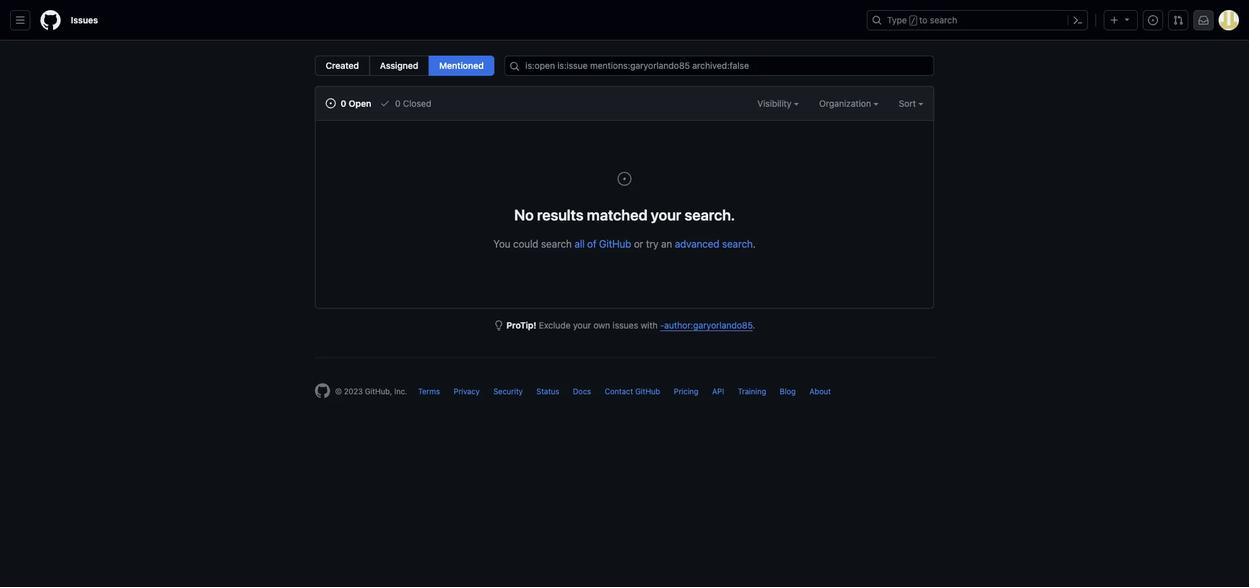 Task type: vqa. For each thing, say whether or not it's contained in the screenshot.
own
yes



Task type: locate. For each thing, give the bounding box(es) containing it.
search left the all at left
[[541, 238, 572, 250]]

0 horizontal spatial 0
[[341, 98, 347, 108]]

github
[[599, 238, 632, 250], [635, 387, 660, 396]]

status
[[537, 387, 560, 396]]

0 horizontal spatial issue opened image
[[326, 98, 336, 108]]

security link
[[494, 387, 523, 396]]

your up an
[[651, 206, 682, 223]]

assigned link
[[369, 56, 429, 76]]

issue opened image inside 0 open link
[[326, 98, 336, 108]]

advanced
[[675, 238, 720, 250]]

privacy link
[[454, 387, 480, 396]]

0 closed link
[[380, 97, 432, 110]]

1 vertical spatial github
[[635, 387, 660, 396]]

issue opened image
[[1148, 15, 1159, 25], [326, 98, 336, 108], [617, 171, 632, 186]]

results
[[537, 206, 584, 223]]

search
[[930, 15, 958, 25], [541, 238, 572, 250], [722, 238, 753, 250]]

plus image
[[1110, 15, 1120, 25]]

2 horizontal spatial search
[[930, 15, 958, 25]]

blog
[[780, 387, 796, 396]]

homepage image
[[40, 10, 61, 30], [315, 383, 330, 399]]

issues
[[613, 320, 639, 331]]

0 horizontal spatial homepage image
[[40, 10, 61, 30]]

2 vertical spatial issue opened image
[[617, 171, 632, 186]]

docs
[[573, 387, 591, 396]]

1 vertical spatial homepage image
[[315, 383, 330, 399]]

created
[[326, 60, 359, 71]]

type
[[887, 15, 907, 25]]

0 horizontal spatial search
[[541, 238, 572, 250]]

protip! exclude your own issues with -author:garyorlando85 .
[[507, 320, 755, 331]]

sort
[[899, 98, 916, 108]]

1 horizontal spatial your
[[651, 206, 682, 223]]

security
[[494, 387, 523, 396]]

search image
[[510, 61, 520, 71]]

homepage image left issues
[[40, 10, 61, 30]]

homepage image left the ©
[[315, 383, 330, 399]]

1 vertical spatial .
[[753, 320, 755, 331]]

issues element
[[315, 56, 495, 76]]

author:garyorlando85
[[664, 320, 753, 331]]

training link
[[738, 387, 767, 396]]

0 for closed
[[395, 98, 401, 108]]

0 vertical spatial issue opened image
[[1148, 15, 1159, 25]]

0 vertical spatial your
[[651, 206, 682, 223]]

0 open
[[338, 98, 372, 108]]

organization
[[819, 98, 874, 108]]

.
[[753, 238, 756, 250], [753, 320, 755, 331]]

organization button
[[819, 97, 879, 110]]

terms link
[[418, 387, 440, 396]]

pricing
[[674, 387, 699, 396]]

1 horizontal spatial search
[[722, 238, 753, 250]]

to
[[920, 15, 928, 25]]

0 closed
[[393, 98, 432, 108]]

issue opened image left the 0 open
[[326, 98, 336, 108]]

terms
[[418, 387, 440, 396]]

0 inside 0 open link
[[341, 98, 347, 108]]

0 right check icon
[[395, 98, 401, 108]]

github right of
[[599, 238, 632, 250]]

2 . from the top
[[753, 320, 755, 331]]

Issues search field
[[505, 56, 934, 76]]

search.
[[685, 206, 735, 223]]

issue opened image left git pull request 'image'
[[1148, 15, 1159, 25]]

triangle down image
[[1123, 14, 1133, 24]]

mentioned link
[[429, 56, 495, 76]]

1 vertical spatial your
[[573, 320, 591, 331]]

© 2023 github, inc.
[[335, 387, 407, 396]]

own
[[594, 320, 610, 331]]

0 left open
[[341, 98, 347, 108]]

blog link
[[780, 387, 796, 396]]

0 vertical spatial homepage image
[[40, 10, 61, 30]]

of
[[587, 238, 597, 250]]

2 horizontal spatial issue opened image
[[1148, 15, 1159, 25]]

training
[[738, 387, 767, 396]]

0 inside 0 closed link
[[395, 98, 401, 108]]

contact
[[605, 387, 633, 396]]

1 horizontal spatial 0
[[395, 98, 401, 108]]

or
[[634, 238, 644, 250]]

1 0 from the left
[[341, 98, 347, 108]]

search down search.
[[722, 238, 753, 250]]

your left "own"
[[573, 320, 591, 331]]

visibility button
[[758, 97, 799, 110]]

0 vertical spatial github
[[599, 238, 632, 250]]

your
[[651, 206, 682, 223], [573, 320, 591, 331]]

0
[[341, 98, 347, 108], [395, 98, 401, 108]]

footer
[[305, 357, 945, 430]]

visibility
[[758, 98, 794, 108]]

2 0 from the left
[[395, 98, 401, 108]]

0 vertical spatial .
[[753, 238, 756, 250]]

closed
[[403, 98, 432, 108]]

try
[[646, 238, 659, 250]]

issue opened image up no results matched your search.
[[617, 171, 632, 186]]

github right contact
[[635, 387, 660, 396]]

1 vertical spatial issue opened image
[[326, 98, 336, 108]]

search right to
[[930, 15, 958, 25]]

footer containing © 2023 github, inc.
[[305, 357, 945, 430]]



Task type: describe. For each thing, give the bounding box(es) containing it.
2023
[[344, 387, 363, 396]]

notifications image
[[1199, 15, 1209, 25]]

docs link
[[573, 387, 591, 396]]

1 horizontal spatial github
[[635, 387, 660, 396]]

type / to search
[[887, 15, 958, 25]]

about link
[[810, 387, 831, 396]]

all of github link
[[575, 238, 632, 250]]

advanced search link
[[675, 238, 753, 250]]

1 horizontal spatial homepage image
[[315, 383, 330, 399]]

contact github
[[605, 387, 660, 396]]

api link
[[712, 387, 724, 396]]

check image
[[380, 98, 390, 108]]

command palette image
[[1073, 15, 1083, 25]]

/
[[911, 16, 916, 25]]

inc.
[[394, 387, 407, 396]]

about
[[810, 387, 831, 396]]

0 for open
[[341, 98, 347, 108]]

exclude
[[539, 320, 571, 331]]

light bulb image
[[494, 320, 504, 331]]

0 horizontal spatial your
[[573, 320, 591, 331]]

git pull request image
[[1174, 15, 1184, 25]]

all
[[575, 238, 585, 250]]

©
[[335, 387, 342, 396]]

contact github link
[[605, 387, 660, 396]]

you
[[494, 238, 511, 250]]

1 . from the top
[[753, 238, 756, 250]]

-
[[660, 320, 664, 331]]

privacy
[[454, 387, 480, 396]]

pricing link
[[674, 387, 699, 396]]

sort button
[[899, 97, 924, 110]]

assigned
[[380, 60, 419, 71]]

issues
[[71, 15, 98, 25]]

you could search all of github or try an advanced search .
[[494, 238, 756, 250]]

0 open link
[[326, 97, 372, 110]]

protip!
[[507, 320, 537, 331]]

created link
[[315, 56, 370, 76]]

-author:garyorlando85 link
[[660, 320, 753, 331]]

1 horizontal spatial issue opened image
[[617, 171, 632, 186]]

Search all issues text field
[[505, 56, 934, 76]]

matched
[[587, 206, 648, 223]]

no
[[514, 206, 534, 223]]

github,
[[365, 387, 392, 396]]

api
[[712, 387, 724, 396]]

mentioned
[[439, 60, 484, 71]]

with
[[641, 320, 658, 331]]

status link
[[537, 387, 560, 396]]

0 horizontal spatial github
[[599, 238, 632, 250]]

open
[[349, 98, 372, 108]]

an
[[661, 238, 672, 250]]

could
[[513, 238, 539, 250]]

no results matched your search.
[[514, 206, 735, 223]]



